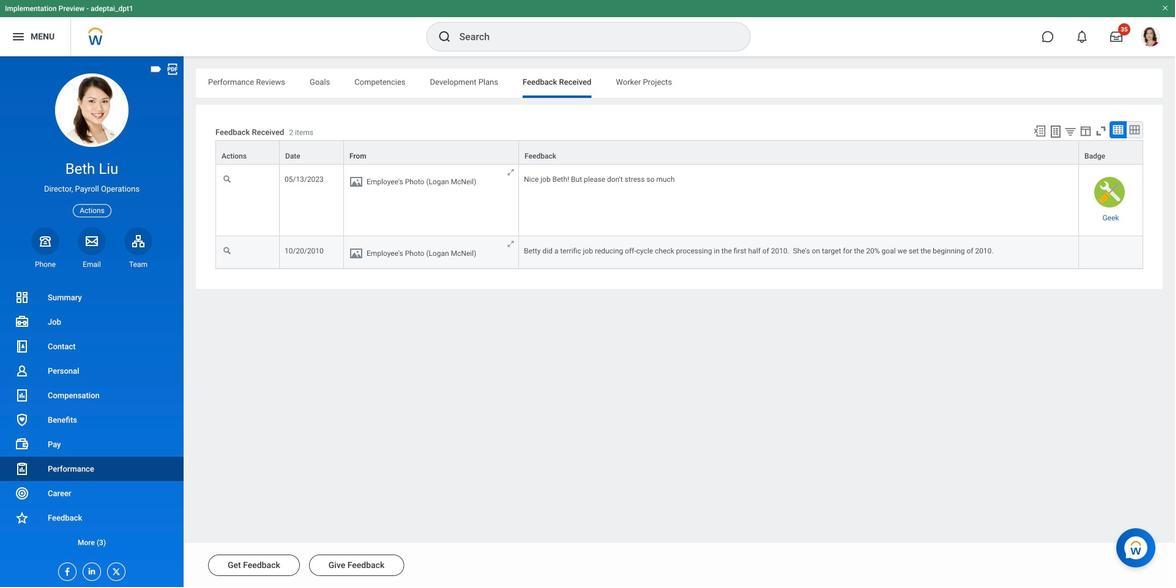 Task type: describe. For each thing, give the bounding box(es) containing it.
select to filter grid data image
[[1064, 125, 1077, 138]]

phone image
[[37, 234, 54, 248]]

tag image
[[149, 62, 163, 76]]

badge image
[[1095, 177, 1125, 208]]

Search Workday  search field
[[459, 23, 725, 50]]

fullscreen image
[[1095, 124, 1108, 138]]

facebook image
[[59, 563, 72, 577]]

1 row from the top
[[215, 140, 1143, 165]]

team beth liu element
[[124, 259, 152, 269]]

click to view/edit grid preferences image
[[1079, 124, 1093, 138]]

compensation image
[[15, 388, 29, 403]]

profile logan mcneil image
[[1141, 27, 1161, 49]]

view team image
[[131, 234, 146, 248]]

view printable version (pdf) image
[[166, 62, 179, 76]]

career image
[[15, 486, 29, 501]]

performance image
[[15, 462, 29, 476]]

search image
[[437, 29, 452, 44]]

x image
[[108, 563, 121, 577]]

summary image
[[15, 290, 29, 305]]

pay image
[[15, 437, 29, 452]]



Task type: locate. For each thing, give the bounding box(es) containing it.
benefits image
[[15, 413, 29, 427]]

2 row from the top
[[215, 165, 1143, 236]]

banner
[[0, 0, 1175, 56]]

3 row from the top
[[215, 236, 1143, 269]]

notifications large image
[[1076, 31, 1088, 43]]

image image for grow icon
[[349, 246, 364, 261]]

row
[[215, 140, 1143, 165], [215, 165, 1143, 236], [215, 236, 1143, 269]]

linkedin image
[[83, 563, 97, 576]]

email beth liu element
[[78, 259, 106, 269]]

grow image
[[506, 239, 515, 249]]

0 vertical spatial image image
[[349, 175, 364, 189]]

1 image image from the top
[[349, 175, 364, 189]]

table image
[[1112, 124, 1125, 136]]

1 vertical spatial image image
[[349, 246, 364, 261]]

mail image
[[84, 234, 99, 248]]

navigation pane region
[[0, 56, 184, 587]]

close environment banner image
[[1162, 4, 1169, 12]]

feedback image
[[15, 511, 29, 525]]

justify image
[[11, 29, 26, 44]]

2 image image from the top
[[349, 246, 364, 261]]

export to excel image
[[1033, 124, 1047, 138]]

toolbar
[[1028, 121, 1143, 140]]

image image for grow image
[[349, 175, 364, 189]]

image image
[[349, 175, 364, 189], [349, 246, 364, 261]]

grow image
[[506, 168, 515, 177]]

job image
[[15, 315, 29, 329]]

tab list
[[196, 69, 1163, 98]]

export to worksheets image
[[1049, 124, 1063, 139]]

expand table image
[[1129, 124, 1141, 136]]

inbox large image
[[1110, 31, 1123, 43]]

phone beth liu element
[[31, 259, 59, 269]]

contact image
[[15, 339, 29, 354]]

cell
[[344, 165, 519, 236], [344, 236, 519, 269], [1079, 236, 1143, 269]]

list
[[0, 285, 184, 555]]

column header
[[519, 140, 1079, 165]]

personal image
[[15, 364, 29, 378]]



Task type: vqa. For each thing, say whether or not it's contained in the screenshot.
row
yes



